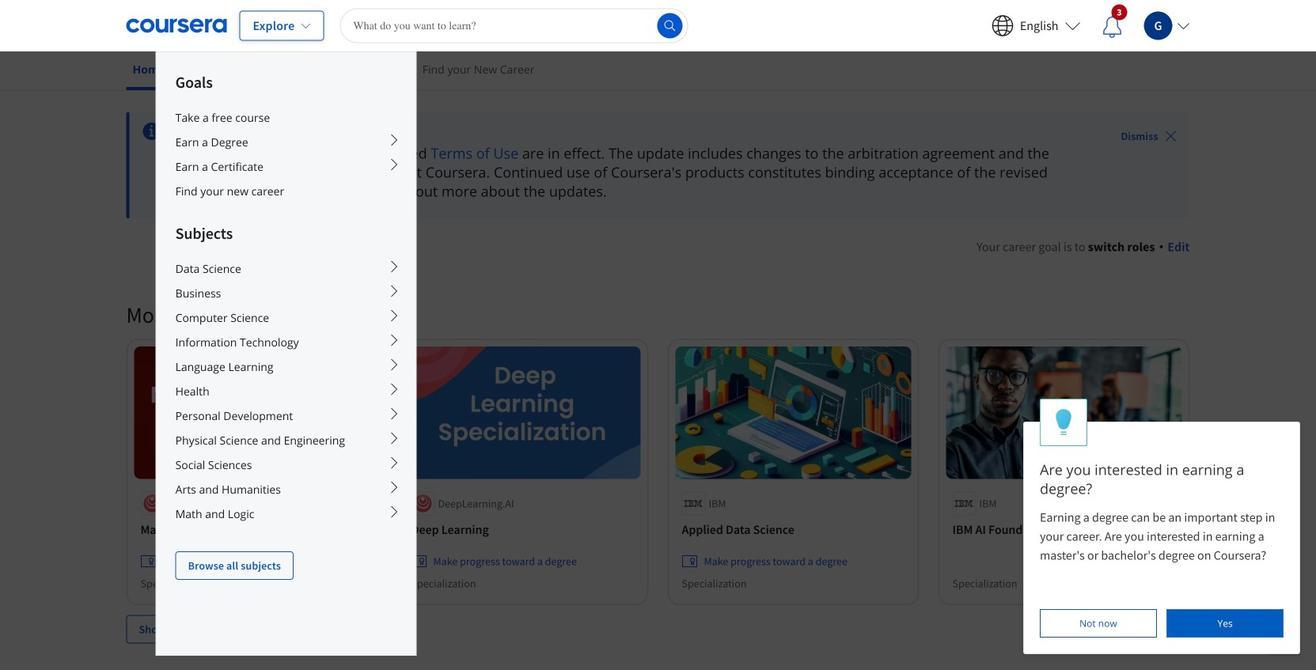 Task type: locate. For each thing, give the bounding box(es) containing it.
None search field
[[340, 8, 688, 43]]

coursera image
[[126, 13, 227, 38]]

alice element
[[1023, 399, 1300, 655]]

main content
[[0, 93, 1316, 670]]

explore menu element
[[156, 52, 416, 580]]

lightbulb tip image
[[1055, 409, 1072, 436]]



Task type: vqa. For each thing, say whether or not it's contained in the screenshot.
What do you want to learn? text box at top
yes



Task type: describe. For each thing, give the bounding box(es) containing it.
help center image
[[1275, 629, 1294, 648]]

most popular certificates collection element
[[117, 275, 1199, 669]]

information: we have updated our terms of use element
[[171, 122, 1077, 141]]

What do you want to learn? text field
[[340, 8, 688, 43]]



